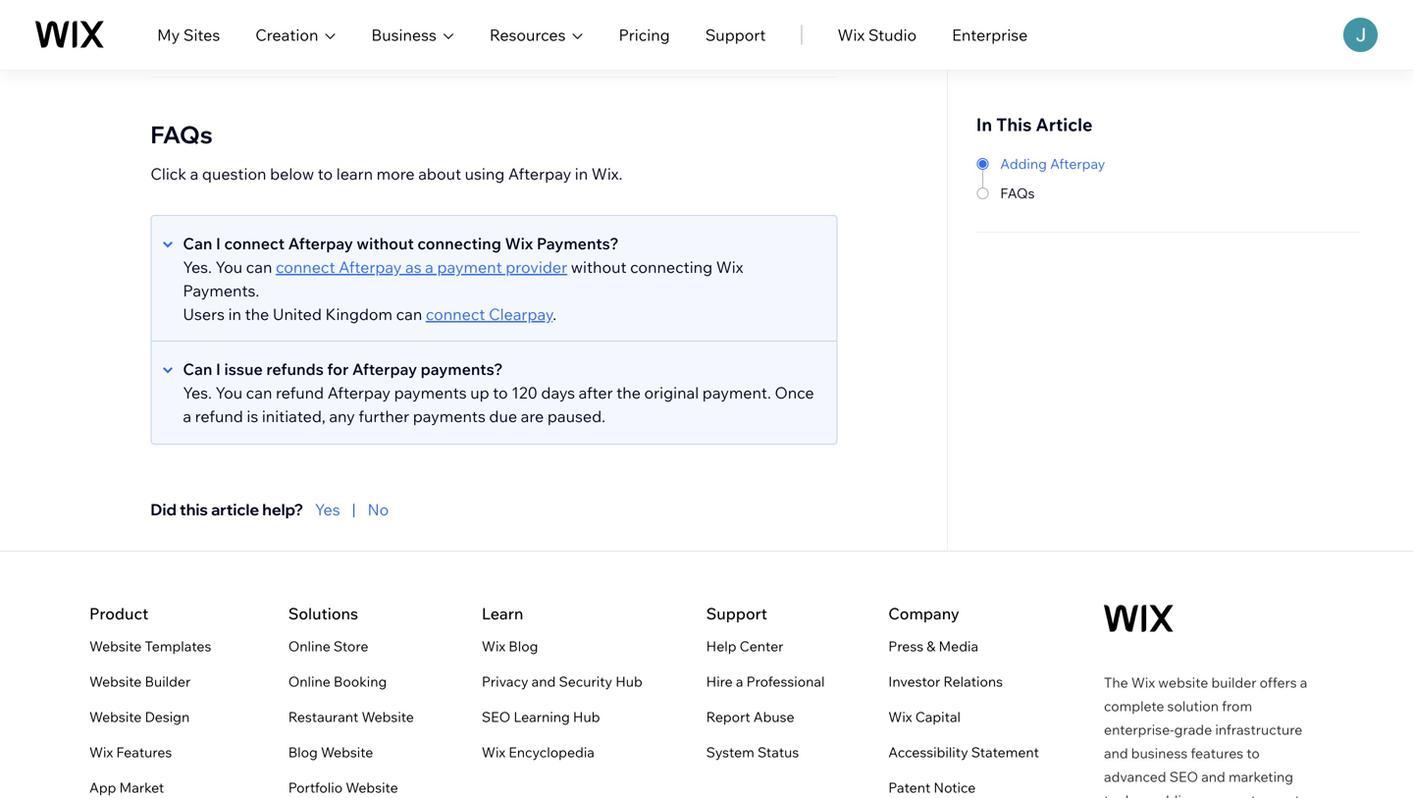 Task type: locate. For each thing, give the bounding box(es) containing it.
initiated,
[[262, 406, 326, 426]]

0 vertical spatial yes.
[[183, 257, 212, 277]]

statement
[[972, 744, 1040, 761]]

0 horizontal spatial connecting
[[418, 234, 501, 253]]

0 vertical spatial support
[[706, 25, 766, 45]]

0 vertical spatial i
[[216, 234, 221, 253]]

you down the issue
[[215, 383, 243, 402]]

restaurant website link
[[288, 705, 414, 729]]

hub down 'security'
[[573, 708, 600, 725]]

1 horizontal spatial without
[[571, 257, 627, 277]]

0 vertical spatial without
[[357, 234, 414, 253]]

1 vertical spatial blog
[[288, 744, 318, 761]]

&
[[927, 637, 936, 655]]

1 vertical spatial the
[[617, 383, 641, 402]]

yes. up payments. at the top left of the page
[[183, 257, 212, 277]]

templates
[[145, 637, 211, 655]]

builder
[[145, 673, 191, 690]]

accessibility statement link
[[889, 741, 1040, 764]]

to left learn
[[318, 164, 333, 184]]

1 vertical spatial can
[[183, 359, 212, 379]]

my sites link
[[157, 23, 220, 47]]

faqs
[[151, 120, 213, 149], [1001, 185, 1035, 202]]

sites
[[183, 25, 220, 45]]

article
[[1036, 113, 1093, 135]]

in this article
[[977, 113, 1093, 135]]

1 vertical spatial refund
[[195, 406, 243, 426]]

issue
[[224, 359, 263, 379]]

2 horizontal spatial and
[[1202, 768, 1226, 785]]

a left the is
[[183, 406, 192, 426]]

yes. inside can i issue refunds for afterpay payments? yes. you can refund afterpay payments up to 120 days after the original payment. once a refund is initiated, any further payments due are paused.
[[183, 383, 212, 402]]

can
[[246, 257, 272, 277], [396, 304, 422, 324], [246, 383, 272, 402]]

using
[[465, 164, 505, 184]]

users in the united kingdom can connect clearpay .
[[183, 304, 557, 324]]

refund down refunds
[[276, 383, 324, 402]]

website down blog website link
[[346, 779, 398, 796]]

and
[[532, 673, 556, 690], [1104, 744, 1129, 762], [1202, 768, 1226, 785]]

without down payments?
[[571, 257, 627, 277]]

a inside the wix website builder offers a complete solution from enterprise-grade infrastructure and business features to advanced seo and marketing tools–enabling anyone to c
[[1300, 674, 1308, 691]]

the left united
[[245, 304, 269, 324]]

payments down up
[[413, 406, 486, 426]]

wix studio
[[838, 25, 917, 45]]

to right up
[[493, 383, 508, 402]]

1 vertical spatial yes.
[[183, 383, 212, 402]]

0 vertical spatial payments
[[394, 383, 467, 402]]

yes. down users
[[183, 383, 212, 402]]

provider
[[506, 257, 568, 277]]

connect up united
[[276, 257, 335, 277]]

hub right 'security'
[[616, 673, 643, 690]]

0 horizontal spatial the
[[245, 304, 269, 324]]

afterpay up any
[[328, 383, 391, 402]]

help?
[[262, 500, 303, 519]]

in left wix.
[[575, 164, 588, 184]]

1 horizontal spatial and
[[1104, 744, 1129, 762]]

1 horizontal spatial blog
[[509, 637, 538, 655]]

this
[[997, 113, 1032, 135]]

can inside can i issue refunds for afterpay payments? yes. you can refund afterpay payments up to 120 days after the original payment. once a refund is initiated, any further payments due are paused.
[[183, 359, 212, 379]]

in down payments. at the top left of the page
[[228, 304, 241, 324]]

security
[[559, 673, 613, 690]]

1 vertical spatial you
[[215, 383, 243, 402]]

seo down the business
[[1170, 768, 1199, 785]]

privacy and security hub
[[482, 673, 643, 690]]

pricing
[[619, 25, 670, 45]]

up
[[470, 383, 490, 402]]

refund
[[276, 383, 324, 402], [195, 406, 243, 426]]

can left the issue
[[183, 359, 212, 379]]

relations
[[944, 673, 1003, 690]]

0 vertical spatial online
[[288, 637, 331, 655]]

patent notice
[[889, 779, 976, 796]]

website down booking
[[362, 708, 414, 725]]

0 vertical spatial you
[[215, 257, 243, 277]]

1 vertical spatial and
[[1104, 744, 1129, 762]]

a right click
[[190, 164, 199, 184]]

1 vertical spatial without
[[571, 257, 627, 277]]

a inside can i issue refunds for afterpay payments? yes. you can refund afterpay payments up to 120 days after the original payment. once a refund is initiated, any further payments due are paused.
[[183, 406, 192, 426]]

1 horizontal spatial hub
[[616, 673, 643, 690]]

yes.
[[183, 257, 212, 277], [183, 383, 212, 402]]

connect down without connecting wix payments.
[[426, 304, 485, 324]]

solutions
[[288, 604, 358, 623]]

click
[[151, 164, 187, 184]]

did
[[151, 500, 177, 519]]

can for can i connect afterpay without connecting wix payments?
[[183, 234, 212, 253]]

without up yes. you can connect afterpay as a payment provider
[[357, 234, 414, 253]]

business
[[371, 25, 437, 45]]

system status
[[706, 744, 799, 761]]

pricing link
[[619, 23, 670, 47]]

can up payments. at the top left of the page
[[246, 257, 272, 277]]

0 horizontal spatial blog
[[288, 744, 318, 761]]

2 you from the top
[[215, 383, 243, 402]]

accessibility statement
[[889, 744, 1040, 761]]

0 vertical spatial blog
[[509, 637, 538, 655]]

blog up portfolio
[[288, 744, 318, 761]]

2 online from the top
[[288, 673, 331, 690]]

1 online from the top
[[288, 637, 331, 655]]

connect afterpay as a payment provider link
[[276, 257, 568, 277]]

online up restaurant
[[288, 673, 331, 690]]

0 vertical spatial can
[[183, 234, 212, 253]]

features
[[116, 744, 172, 761]]

my sites
[[157, 25, 220, 45]]

and up anyone
[[1202, 768, 1226, 785]]

1 horizontal spatial seo
[[1170, 768, 1199, 785]]

after
[[579, 383, 613, 402]]

2 yes. from the top
[[183, 383, 212, 402]]

1 horizontal spatial the
[[617, 383, 641, 402]]

hub
[[616, 673, 643, 690], [573, 708, 600, 725]]

0 vertical spatial connecting
[[418, 234, 501, 253]]

refund left the is
[[195, 406, 243, 426]]

website design link
[[89, 705, 190, 729]]

solution
[[1168, 697, 1219, 715]]

connect up payments. at the top left of the page
[[224, 234, 285, 253]]

hub inside seo learning hub link
[[573, 708, 600, 725]]

faqs up click
[[151, 120, 213, 149]]

website builder link
[[89, 670, 191, 693]]

i inside can i issue refunds for afterpay payments? yes. you can refund afterpay payments up to 120 days after the original payment. once a refund is initiated, any further payments due are paused.
[[216, 359, 221, 379]]

market
[[119, 779, 164, 796]]

privacy
[[482, 673, 529, 690]]

wix inside "link"
[[838, 25, 865, 45]]

can up the is
[[246, 383, 272, 402]]

a
[[190, 164, 199, 184], [425, 257, 434, 277], [183, 406, 192, 426], [736, 673, 744, 690], [1300, 674, 1308, 691]]

and up 'advanced'
[[1104, 744, 1129, 762]]

the right after
[[617, 383, 641, 402]]

the wix website builder offers a complete solution from enterprise-grade infrastructure and business features to advanced seo and marketing tools–enabling anyone to c
[[1104, 674, 1308, 798]]

blog website link
[[288, 741, 373, 764]]

1 vertical spatial hub
[[573, 708, 600, 725]]

support right pricing
[[706, 25, 766, 45]]

1 vertical spatial connecting
[[630, 257, 713, 277]]

1 vertical spatial seo
[[1170, 768, 1199, 785]]

|
[[352, 500, 356, 519]]

0 vertical spatial the
[[245, 304, 269, 324]]

website templates link
[[89, 635, 211, 658]]

payments.
[[183, 281, 259, 300]]

seo
[[482, 708, 511, 725], [1170, 768, 1199, 785]]

capital
[[916, 708, 961, 725]]

0 vertical spatial in
[[575, 164, 588, 184]]

2 vertical spatial can
[[246, 383, 272, 402]]

in
[[575, 164, 588, 184], [228, 304, 241, 324]]

seo learning hub link
[[482, 705, 600, 729]]

1 horizontal spatial refund
[[276, 383, 324, 402]]

and up learning
[[532, 673, 556, 690]]

without
[[357, 234, 414, 253], [571, 257, 627, 277]]

0 vertical spatial can
[[246, 257, 272, 277]]

afterpay up yes. you can connect afterpay as a payment provider
[[288, 234, 353, 253]]

booking
[[334, 673, 387, 690]]

app market link
[[89, 776, 164, 798]]

0 vertical spatial hub
[[616, 673, 643, 690]]

store
[[334, 637, 368, 655]]

0 horizontal spatial seo
[[482, 708, 511, 725]]

1 can from the top
[[183, 234, 212, 253]]

blog down learn
[[509, 637, 538, 655]]

faqs down adding
[[1001, 185, 1035, 202]]

patent notice link
[[889, 776, 976, 798]]

wix
[[838, 25, 865, 45], [505, 234, 533, 253], [716, 257, 744, 277], [482, 637, 506, 655], [1132, 674, 1156, 691], [889, 708, 913, 725], [89, 744, 113, 761], [482, 744, 506, 761]]

0 vertical spatial refund
[[276, 383, 324, 402]]

payment.
[[703, 383, 771, 402]]

website
[[1159, 674, 1209, 691]]

0 horizontal spatial in
[[228, 304, 241, 324]]

center
[[740, 637, 784, 655]]

investor relations
[[889, 673, 1003, 690]]

anyone
[[1202, 792, 1248, 798]]

2 can from the top
[[183, 359, 212, 379]]

a right offers
[[1300, 674, 1308, 691]]

grade
[[1175, 721, 1213, 738]]

adding afterpay
[[1001, 155, 1106, 172]]

can up payments. at the top left of the page
[[183, 234, 212, 253]]

below
[[270, 164, 314, 184]]

i up payments. at the top left of the page
[[216, 234, 221, 253]]

0 vertical spatial and
[[532, 673, 556, 690]]

1 vertical spatial online
[[288, 673, 331, 690]]

press
[[889, 637, 924, 655]]

wix inside without connecting wix payments.
[[716, 257, 744, 277]]

1 vertical spatial faqs
[[1001, 185, 1035, 202]]

yes. you can connect afterpay as a payment provider
[[183, 257, 568, 277]]

a right the hire
[[736, 673, 744, 690]]

payments
[[394, 383, 467, 402], [413, 406, 486, 426]]

website up wix features
[[89, 708, 142, 725]]

0 vertical spatial connect
[[224, 234, 285, 253]]

wix encyclopedia
[[482, 744, 595, 761]]

product
[[89, 604, 149, 623]]

2 i from the top
[[216, 359, 221, 379]]

1 yes. from the top
[[183, 257, 212, 277]]

1 horizontal spatial connecting
[[630, 257, 713, 277]]

without inside without connecting wix payments.
[[571, 257, 627, 277]]

connect inside dropdown button
[[224, 234, 285, 253]]

website up portfolio website link
[[321, 744, 373, 761]]

1 i from the top
[[216, 234, 221, 253]]

hub inside privacy and security hub link
[[616, 673, 643, 690]]

payments down payments?
[[394, 383, 467, 402]]

0 horizontal spatial refund
[[195, 406, 243, 426]]

the
[[245, 304, 269, 324], [617, 383, 641, 402]]

i left the issue
[[216, 359, 221, 379]]

resources
[[490, 25, 566, 45]]

1 vertical spatial in
[[228, 304, 241, 324]]

payments?
[[537, 234, 619, 253]]

0 vertical spatial faqs
[[151, 120, 213, 149]]

seo down privacy
[[482, 708, 511, 725]]

to inside can i issue refunds for afterpay payments? yes. you can refund afterpay payments up to 120 days after the original payment. once a refund is initiated, any further payments due are paused.
[[493, 383, 508, 402]]

0 horizontal spatial without
[[357, 234, 414, 253]]

can down as
[[396, 304, 422, 324]]

0 horizontal spatial and
[[532, 673, 556, 690]]

can inside dropdown button
[[183, 234, 212, 253]]

you up payments. at the top left of the page
[[215, 257, 243, 277]]

help
[[706, 637, 737, 655]]

0 horizontal spatial hub
[[573, 708, 600, 725]]

wix capital
[[889, 708, 961, 725]]

afterpay right for
[[352, 359, 417, 379]]

privacy and security hub link
[[482, 670, 643, 693]]

i inside dropdown button
[[216, 234, 221, 253]]

afterpay right using
[[508, 164, 572, 184]]

support up help center on the bottom of the page
[[706, 604, 768, 623]]

online down solutions
[[288, 637, 331, 655]]

seo inside the wix website builder offers a complete solution from enterprise-grade infrastructure and business features to advanced seo and marketing tools–enabling anyone to c
[[1170, 768, 1199, 785]]

1 vertical spatial i
[[216, 359, 221, 379]]



Task type: describe. For each thing, give the bounding box(es) containing it.
without connecting wix payments.
[[183, 257, 744, 300]]

1 horizontal spatial in
[[575, 164, 588, 184]]

payments?
[[421, 359, 503, 379]]

system status link
[[706, 741, 799, 764]]

system
[[706, 744, 755, 761]]

online store
[[288, 637, 368, 655]]

2 vertical spatial connect
[[426, 304, 485, 324]]

wix logo, homepage image
[[1104, 605, 1174, 632]]

can i connect afterpay without connecting wix payments? button
[[152, 232, 817, 255]]

features
[[1191, 744, 1244, 762]]

original
[[644, 383, 699, 402]]

encyclopedia
[[509, 744, 595, 761]]

payment
[[437, 257, 502, 277]]

no
[[368, 500, 389, 519]]

company
[[889, 604, 960, 623]]

1 vertical spatial payments
[[413, 406, 486, 426]]

hire
[[706, 673, 733, 690]]

online for online store
[[288, 637, 331, 655]]

app
[[89, 779, 116, 796]]

enterprise-
[[1104, 721, 1175, 738]]

i for connect
[[216, 234, 221, 253]]

website builder
[[89, 673, 191, 690]]

builder
[[1212, 674, 1257, 691]]

report abuse
[[706, 708, 795, 725]]

article
[[211, 500, 259, 519]]

hire a professional
[[706, 673, 825, 690]]

kingdom
[[325, 304, 393, 324]]

question
[[202, 164, 267, 184]]

creation
[[255, 25, 318, 45]]

for
[[327, 359, 349, 379]]

1 vertical spatial connect
[[276, 257, 335, 277]]

wix inside the wix website builder offers a complete solution from enterprise-grade infrastructure and business features to advanced seo and marketing tools–enabling anyone to c
[[1132, 674, 1156, 691]]

connecting inside dropdown button
[[418, 234, 501, 253]]

this
[[180, 500, 208, 519]]

help center
[[706, 637, 784, 655]]

refunds
[[266, 359, 324, 379]]

0 vertical spatial seo
[[482, 708, 511, 725]]

the
[[1104, 674, 1129, 691]]

restaurant
[[288, 708, 359, 725]]

from
[[1222, 697, 1253, 715]]

portfolio
[[288, 779, 343, 796]]

1 you from the top
[[215, 257, 243, 277]]

resources button
[[490, 23, 584, 47]]

online booking link
[[288, 670, 387, 693]]

website up website design
[[89, 673, 142, 690]]

design
[[145, 708, 190, 725]]

restaurant website
[[288, 708, 414, 725]]

once
[[775, 383, 814, 402]]

marketing
[[1229, 768, 1294, 785]]

wix.
[[592, 164, 623, 184]]

status
[[758, 744, 799, 761]]

wix inside 'link'
[[89, 744, 113, 761]]

can inside can i issue refunds for afterpay payments? yes. you can refund afterpay payments up to 120 days after the original payment. once a refund is initiated, any further payments due are paused.
[[246, 383, 272, 402]]

afterpay down the article at the right top
[[1050, 155, 1106, 172]]

about
[[418, 164, 461, 184]]

the inside can i issue refunds for afterpay payments? yes. you can refund afterpay payments up to 120 days after the original payment. once a refund is initiated, any further payments due are paused.
[[617, 383, 641, 402]]

a right as
[[425, 257, 434, 277]]

website down product
[[89, 637, 142, 655]]

enterprise
[[952, 25, 1028, 45]]

yes button
[[315, 498, 340, 521]]

notice
[[934, 779, 976, 796]]

to down marketing
[[1251, 792, 1265, 798]]

click a question below to learn more about using afterpay in wix.
[[151, 164, 623, 184]]

online for online booking
[[288, 673, 331, 690]]

i for issue
[[216, 359, 221, 379]]

any
[[329, 406, 355, 426]]

can i connect afterpay without connecting wix payments?
[[183, 234, 619, 253]]

wix features link
[[89, 741, 172, 764]]

profile image image
[[1344, 18, 1378, 52]]

media
[[939, 637, 979, 655]]

online store link
[[288, 635, 368, 658]]

complete
[[1104, 697, 1165, 715]]

united
[[273, 304, 322, 324]]

help center link
[[706, 635, 784, 658]]

without inside dropdown button
[[357, 234, 414, 253]]

to down infrastructure
[[1247, 744, 1260, 762]]

wix inside dropdown button
[[505, 234, 533, 253]]

creation button
[[255, 23, 336, 47]]

adding
[[1001, 155, 1047, 172]]

1 vertical spatial can
[[396, 304, 422, 324]]

did this article help?
[[151, 500, 303, 519]]

2 vertical spatial and
[[1202, 768, 1226, 785]]

afterpay down can i connect afterpay without connecting wix payments?
[[339, 257, 402, 277]]

app market
[[89, 779, 164, 796]]

wix blog link
[[482, 635, 538, 658]]

1 horizontal spatial faqs
[[1001, 185, 1035, 202]]

you inside can i issue refunds for afterpay payments? yes. you can refund afterpay payments up to 120 days after the original payment. once a refund is initiated, any further payments due are paused.
[[215, 383, 243, 402]]

is
[[247, 406, 258, 426]]

my
[[157, 25, 180, 45]]

enterprise link
[[952, 23, 1028, 47]]

afterpay inside dropdown button
[[288, 234, 353, 253]]

120
[[512, 383, 538, 402]]

.
[[553, 304, 557, 324]]

abuse
[[754, 708, 795, 725]]

advanced
[[1104, 768, 1167, 785]]

no button
[[368, 498, 389, 521]]

users
[[183, 304, 225, 324]]

can for can i issue refunds for afterpay payments? yes. you can refund afterpay payments up to 120 days after the original payment. once a refund is initiated, any further payments due are paused.
[[183, 359, 212, 379]]

1 vertical spatial support
[[706, 604, 768, 623]]

business
[[1132, 744, 1188, 762]]

patent
[[889, 779, 931, 796]]

press & media
[[889, 637, 979, 655]]

connecting inside without connecting wix payments.
[[630, 257, 713, 277]]

portfolio website link
[[288, 776, 398, 798]]

offers
[[1260, 674, 1297, 691]]

afterpay toggle enabled, image
[[199, 0, 790, 34]]

can i issue refunds for afterpay payments? yes. you can refund afterpay payments up to 120 days after the original payment. once a refund is initiated, any further payments due are paused.
[[183, 359, 814, 426]]

0 horizontal spatial faqs
[[151, 120, 213, 149]]

more
[[377, 164, 415, 184]]

report
[[706, 708, 751, 725]]

in
[[977, 113, 993, 135]]



Task type: vqa. For each thing, say whether or not it's contained in the screenshot.
bottommost 'made.'
no



